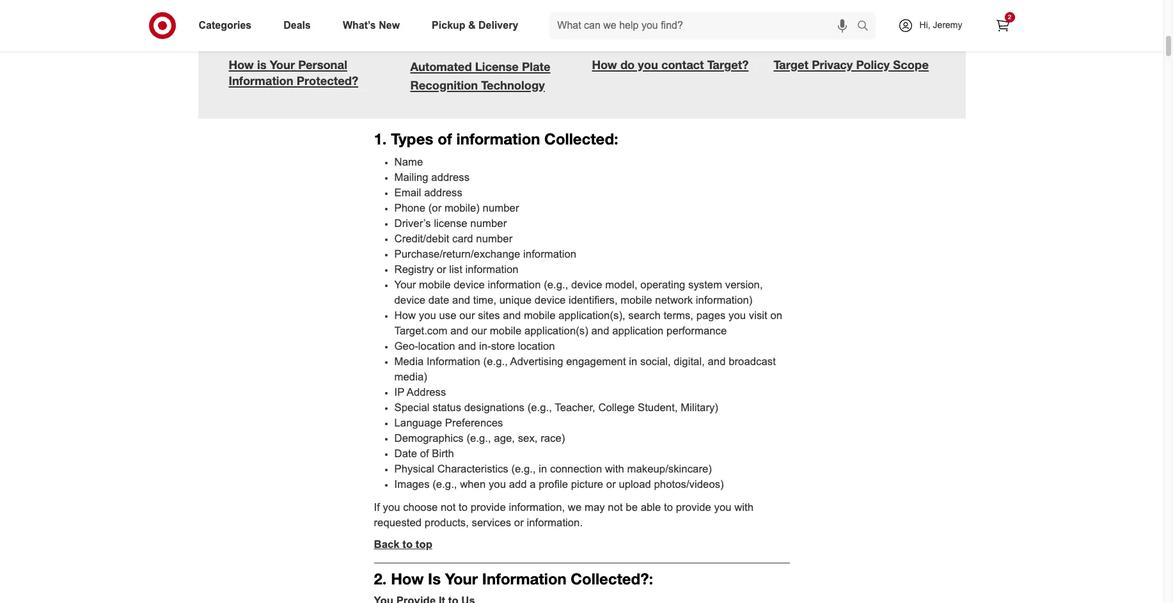 Task type: vqa. For each thing, say whether or not it's contained in the screenshot.
REDCARD link
no



Task type: locate. For each thing, give the bounding box(es) containing it.
able
[[641, 501, 661, 513]]

information down in-
[[427, 355, 480, 368]]

location down target.com
[[418, 340, 455, 352]]

(e.g., down preferences
[[467, 432, 491, 444]]

is
[[257, 58, 266, 72]]

of
[[438, 129, 452, 148], [420, 447, 429, 460]]

information inside name mailing address email address phone (or mobile) number driver's license number credit/debit card number purchase/return/exchange information registry or list information your mobile device information (e.g., device model, operating system version, device date and time, unique device identifiers, mobile network information) how you use our sites and mobile application(s), search terms, pages you visit on target.com and our mobile application(s) and application performance geo-location and in-store location media information (e.g., advertising engagement in social, digital, and broadcast media) ip address special status designations (e.g., teacher, college student, military) language preferences demographics (e.g., age, sex, race) date of birth physical characteristics (e.g., in connection with makeup/skincare) images (e.g., when you add a profile picture or upload photos/videos)
[[427, 355, 480, 368]]

how
[[229, 58, 254, 72], [592, 58, 617, 72], [394, 309, 416, 322], [391, 569, 424, 588]]

number
[[483, 202, 519, 214], [470, 217, 507, 230], [476, 233, 512, 245]]

address up mobile)
[[431, 171, 470, 183]]

picture
[[571, 478, 603, 490]]

search up application
[[628, 309, 661, 322]]

0 horizontal spatial not
[[441, 501, 456, 513]]

0 vertical spatial our
[[459, 309, 475, 322]]

number right card
[[476, 233, 512, 245]]

you
[[638, 58, 658, 72], [419, 309, 436, 322], [729, 309, 746, 322], [489, 478, 506, 490], [383, 501, 400, 513], [714, 501, 731, 513]]

pickup & delivery link
[[421, 12, 534, 40]]

1 not from the left
[[441, 501, 456, 513]]

and down unique
[[503, 309, 521, 322]]

requested
[[374, 517, 422, 529]]

preferences
[[445, 417, 503, 429]]

0 horizontal spatial in
[[539, 463, 547, 475]]

name mailing address email address phone (or mobile) number driver's license number credit/debit card number purchase/return/exchange information registry or list information your mobile device information (e.g., device model, operating system version, device date and time, unique device identifiers, mobile network information) how you use our sites and mobile application(s), search terms, pages you visit on target.com and our mobile application(s) and application performance geo-location and in-store location media information (e.g., advertising engagement in social, digital, and broadcast media) ip address special status designations (e.g., teacher, college student, military) language preferences demographics (e.g., age, sex, race) date of birth physical characteristics (e.g., in connection with makeup/skincare) images (e.g., when you add a profile picture or upload photos/videos)
[[394, 156, 782, 490]]

application(s),
[[558, 309, 625, 322]]

1 horizontal spatial provide
[[676, 501, 711, 513]]

of right types
[[438, 129, 452, 148]]

our up in-
[[471, 325, 487, 337]]

birth
[[432, 447, 454, 460]]

or left the list
[[437, 263, 446, 276]]

0 horizontal spatial with
[[605, 463, 624, 475]]

search
[[851, 21, 882, 32], [628, 309, 661, 322]]

provide up services
[[471, 501, 506, 513]]

how inside how is your personal information protected?
[[229, 58, 254, 72]]

mobile up date on the left of the page
[[419, 279, 451, 291]]

0 horizontal spatial your
[[270, 58, 295, 72]]

0 vertical spatial address
[[431, 171, 470, 183]]

use
[[439, 309, 456, 322]]

operating
[[640, 279, 685, 291]]

you right do
[[638, 58, 658, 72]]

0 vertical spatial in
[[629, 355, 637, 368]]

0 horizontal spatial or
[[437, 263, 446, 276]]

1 horizontal spatial location
[[518, 340, 555, 352]]

device
[[454, 279, 485, 291], [571, 279, 602, 291], [394, 294, 425, 306], [535, 294, 566, 306]]

products,
[[425, 517, 469, 529]]

we
[[568, 501, 582, 513]]

mobile)
[[444, 202, 480, 214]]

to left top
[[402, 538, 413, 550]]

1 vertical spatial with
[[734, 501, 754, 513]]

information down information.
[[482, 569, 566, 588]]

search inside name mailing address email address phone (or mobile) number driver's license number credit/debit card number purchase/return/exchange information registry or list information your mobile device information (e.g., device model, operating system version, device date and time, unique device identifiers, mobile network information) how you use our sites and mobile application(s), search terms, pages you visit on target.com and our mobile application(s) and application performance geo-location and in-store location media information (e.g., advertising engagement in social, digital, and broadcast media) ip address special status designations (e.g., teacher, college student, military) language preferences demographics (e.g., age, sex, race) date of birth physical characteristics (e.g., in connection with makeup/skincare) images (e.g., when you add a profile picture or upload photos/videos)
[[628, 309, 661, 322]]

1 horizontal spatial or
[[514, 517, 524, 529]]

and right digital, on the bottom
[[708, 355, 726, 368]]

1.
[[374, 129, 387, 148]]

of down demographics at the bottom of page
[[420, 447, 429, 460]]

and down application(s),
[[591, 325, 609, 337]]

performance
[[667, 325, 727, 337]]

2 horizontal spatial information
[[482, 569, 566, 588]]

personal
[[298, 58, 347, 72]]

terms,
[[664, 309, 693, 322]]

protected?
[[297, 74, 358, 88]]

and down the use
[[450, 325, 468, 337]]

device left date on the left of the page
[[394, 294, 425, 306]]

deals link
[[273, 12, 327, 40]]

is
[[428, 569, 441, 588]]

categories link
[[188, 12, 267, 40]]

information inside how is your personal information protected?
[[229, 74, 293, 88]]

location up advertising at the left bottom of the page
[[518, 340, 555, 352]]

1 vertical spatial information
[[427, 355, 480, 368]]

1 horizontal spatial search
[[851, 21, 882, 32]]

mobile
[[419, 279, 451, 291], [621, 294, 652, 306], [524, 309, 555, 322], [490, 325, 521, 337]]

not left be
[[608, 501, 623, 513]]

and up the use
[[452, 294, 470, 306]]

do
[[620, 58, 635, 72]]

our right the use
[[459, 309, 475, 322]]

or right picture
[[606, 478, 616, 490]]

number up card
[[470, 217, 507, 230]]

target?
[[707, 58, 749, 72]]

in left social, at bottom right
[[629, 355, 637, 368]]

to up the products,
[[459, 501, 468, 513]]

location
[[418, 340, 455, 352], [518, 340, 555, 352]]

2 vertical spatial your
[[445, 569, 478, 588]]

0 horizontal spatial of
[[420, 447, 429, 460]]

target privacy policy scope link
[[774, 56, 935, 72]]

on
[[770, 309, 782, 322]]

search up policy
[[851, 21, 882, 32]]

0 horizontal spatial search
[[628, 309, 661, 322]]

identifiers,
[[569, 294, 618, 306]]

1 vertical spatial or
[[606, 478, 616, 490]]

nevada
[[491, 11, 520, 21]]

credit/debit
[[394, 233, 449, 245]]

to right able
[[664, 501, 673, 513]]

choose
[[403, 501, 438, 513]]

provide
[[471, 501, 506, 513], [676, 501, 711, 513]]

information.
[[527, 517, 583, 529]]

or down information, at left bottom
[[514, 517, 524, 529]]

1 horizontal spatial not
[[608, 501, 623, 513]]

and
[[452, 294, 470, 306], [503, 309, 521, 322], [450, 325, 468, 337], [591, 325, 609, 337], [458, 340, 476, 352], [708, 355, 726, 368]]

1 vertical spatial your
[[394, 279, 416, 291]]

not up the products,
[[441, 501, 456, 513]]

address up (or
[[424, 187, 462, 199]]

pickup
[[432, 20, 465, 30]]

1 horizontal spatial in
[[629, 355, 637, 368]]

of inside name mailing address email address phone (or mobile) number driver's license number credit/debit card number purchase/return/exchange information registry or list information your mobile device information (e.g., device model, operating system version, device date and time, unique device identifiers, mobile network information) how you use our sites and mobile application(s), search terms, pages you visit on target.com and our mobile application(s) and application performance geo-location and in-store location media information (e.g., advertising engagement in social, digital, and broadcast media) ip address special status designations (e.g., teacher, college student, military) language preferences demographics (e.g., age, sex, race) date of birth physical characteristics (e.g., in connection with makeup/skincare) images (e.g., when you add a profile picture or upload photos/videos)
[[420, 447, 429, 460]]

0 horizontal spatial information
[[229, 74, 293, 88]]

characteristics
[[437, 463, 508, 475]]

student,
[[638, 401, 678, 414]]

date
[[428, 294, 449, 306]]

2 horizontal spatial your
[[445, 569, 478, 588]]

1 vertical spatial search
[[628, 309, 661, 322]]

mobile up application(s)
[[524, 309, 555, 322]]

unique
[[499, 294, 532, 306]]

0 vertical spatial of
[[438, 129, 452, 148]]

target privacy policy scope
[[774, 58, 929, 72]]

application
[[612, 325, 664, 337]]

types
[[391, 129, 433, 148]]

(e.g.,
[[544, 279, 568, 291], [483, 355, 508, 368], [527, 401, 552, 414], [467, 432, 491, 444], [511, 463, 536, 475], [433, 478, 457, 490]]

0 vertical spatial your
[[270, 58, 295, 72]]

sex,
[[518, 432, 538, 444]]

1 vertical spatial of
[[420, 447, 429, 460]]

0 vertical spatial number
[[483, 202, 519, 214]]

1 location from the left
[[418, 340, 455, 352]]

application(s)
[[524, 325, 588, 337]]

version,
[[725, 279, 763, 291]]

0 vertical spatial information
[[229, 74, 293, 88]]

1 horizontal spatial your
[[394, 279, 416, 291]]

images
[[394, 478, 430, 490]]

what's new
[[343, 20, 400, 30]]

0 horizontal spatial provide
[[471, 501, 506, 513]]

you left add
[[489, 478, 506, 490]]

automated license plate recognition technology link
[[410, 56, 550, 93]]

device up identifiers,
[[571, 279, 602, 291]]

information down is
[[229, 74, 293, 88]]

you right the if at bottom left
[[383, 501, 400, 513]]

2 vertical spatial information
[[482, 569, 566, 588]]

0 vertical spatial with
[[605, 463, 624, 475]]

information for your
[[229, 74, 293, 88]]

how is your personal information protected? link
[[229, 56, 390, 88]]

how inside name mailing address email address phone (or mobile) number driver's license number credit/debit card number purchase/return/exchange information registry or list information your mobile device information (e.g., device model, operating system version, device date and time, unique device identifiers, mobile network information) how you use our sites and mobile application(s), search terms, pages you visit on target.com and our mobile application(s) and application performance geo-location and in-store location media information (e.g., advertising engagement in social, digital, and broadcast media) ip address special status designations (e.g., teacher, college student, military) language preferences demographics (e.g., age, sex, race) date of birth physical characteristics (e.g., in connection with makeup/skincare) images (e.g., when you add a profile picture or upload photos/videos)
[[394, 309, 416, 322]]

2 vertical spatial or
[[514, 517, 524, 529]]

media
[[394, 355, 424, 368]]

&
[[468, 20, 476, 30]]

1 vertical spatial our
[[471, 325, 487, 337]]

2. how is your information collected?:
[[374, 569, 653, 588]]

connection
[[550, 463, 602, 475]]

2 vertical spatial number
[[476, 233, 512, 245]]

information
[[229, 74, 293, 88], [427, 355, 480, 368], [482, 569, 566, 588]]

provide down photos/videos)
[[676, 501, 711, 513]]

with inside if you choose not to provide information, we may not be able to provide you with requested products, services or information.
[[734, 501, 754, 513]]

number right mobile)
[[483, 202, 519, 214]]

how do you contact target? link
[[592, 56, 753, 72]]

2.
[[374, 569, 387, 588]]

how is your personal information protected?
[[229, 58, 358, 88]]

1 provide from the left
[[471, 501, 506, 513]]

1 horizontal spatial information
[[427, 355, 480, 368]]

to
[[459, 501, 468, 513], [664, 501, 673, 513], [402, 538, 413, 550]]

0 horizontal spatial location
[[418, 340, 455, 352]]

1 horizontal spatial with
[[734, 501, 754, 513]]

registry
[[394, 263, 434, 276]]

(e.g., up 'sex,'
[[527, 401, 552, 414]]

in up profile
[[539, 463, 547, 475]]



Task type: describe. For each thing, give the bounding box(es) containing it.
2 location from the left
[[518, 340, 555, 352]]

2 link
[[988, 12, 1017, 40]]

your inside how is your personal information protected?
[[270, 58, 295, 72]]

device down the list
[[454, 279, 485, 291]]

may
[[585, 501, 605, 513]]

technology
[[481, 78, 545, 92]]

makeup/skincare)
[[627, 463, 712, 475]]

plate
[[522, 59, 550, 74]]

nevada residents
[[491, 11, 558, 21]]

purchase/return/exchange
[[394, 248, 520, 260]]

military)
[[681, 401, 718, 414]]

information)
[[696, 294, 752, 306]]

hi, jeremy
[[919, 20, 962, 30]]

be
[[626, 501, 638, 513]]

physical
[[394, 463, 434, 475]]

system
[[688, 279, 722, 291]]

2 not from the left
[[608, 501, 623, 513]]

license
[[475, 59, 519, 74]]

name
[[394, 156, 423, 168]]

policy
[[856, 58, 890, 72]]

teacher,
[[555, 401, 595, 414]]

status
[[433, 401, 461, 414]]

collected?:
[[571, 569, 653, 588]]

2 horizontal spatial or
[[606, 478, 616, 490]]

what's
[[343, 20, 376, 30]]

model,
[[605, 279, 637, 291]]

categories
[[199, 20, 251, 30]]

top
[[416, 538, 432, 550]]

(e.g., down store
[[483, 355, 508, 368]]

(e.g., left when
[[433, 478, 457, 490]]

1 vertical spatial address
[[424, 187, 462, 199]]

1 horizontal spatial to
[[459, 501, 468, 513]]

mailing
[[394, 171, 428, 183]]

profile
[[539, 478, 568, 490]]

What can we help you find? suggestions appear below search field
[[550, 12, 860, 40]]

(e.g., up application(s)
[[544, 279, 568, 291]]

new
[[379, 20, 400, 30]]

you up target.com
[[419, 309, 436, 322]]

race)
[[541, 432, 565, 444]]

if you choose not to provide information, we may not be able to provide you with requested products, services or information.
[[374, 501, 754, 529]]

you down photos/videos)
[[714, 501, 731, 513]]

privacy
[[812, 58, 853, 72]]

back
[[374, 538, 400, 550]]

automated license plate recognition technology
[[410, 59, 550, 92]]

back to top
[[374, 538, 432, 550]]

jeremy
[[933, 20, 962, 30]]

language
[[394, 417, 442, 429]]

email
[[394, 187, 421, 199]]

1 horizontal spatial of
[[438, 129, 452, 148]]

target.com
[[394, 325, 447, 337]]

2 provide from the left
[[676, 501, 711, 513]]

1 vertical spatial in
[[539, 463, 547, 475]]

search button
[[851, 12, 882, 42]]

photos/videos)
[[654, 478, 724, 490]]

0 horizontal spatial to
[[402, 538, 413, 550]]

special
[[394, 401, 430, 414]]

demographics
[[394, 432, 464, 444]]

you down information)
[[729, 309, 746, 322]]

0 vertical spatial or
[[437, 263, 446, 276]]

license
[[434, 217, 467, 230]]

visit
[[749, 309, 767, 322]]

store
[[491, 340, 515, 352]]

how do you contact target?
[[592, 58, 749, 72]]

if
[[374, 501, 380, 513]]

social,
[[640, 355, 671, 368]]

and left in-
[[458, 340, 476, 352]]

when
[[460, 478, 486, 490]]

services
[[472, 517, 511, 529]]

add
[[509, 478, 527, 490]]

back to top link
[[374, 538, 432, 550]]

nevada residents link
[[491, 11, 693, 21]]

mobile up store
[[490, 325, 521, 337]]

mobile down model, at top right
[[621, 294, 652, 306]]

phone
[[394, 202, 425, 214]]

date
[[394, 447, 417, 460]]

scope
[[893, 58, 929, 72]]

pickup & delivery
[[432, 20, 518, 30]]

1 vertical spatial number
[[470, 217, 507, 230]]

deals
[[283, 20, 311, 30]]

(e.g., up add
[[511, 463, 536, 475]]

advertising
[[510, 355, 563, 368]]

collected:
[[544, 129, 618, 148]]

card
[[452, 233, 473, 245]]

in-
[[479, 340, 491, 352]]

device up application(s)
[[535, 294, 566, 306]]

your inside name mailing address email address phone (or mobile) number driver's license number credit/debit card number purchase/return/exchange information registry or list information your mobile device information (e.g., device model, operating system version, device date and time, unique device identifiers, mobile network information) how you use our sites and mobile application(s), search terms, pages you visit on target.com and our mobile application(s) and application performance geo-location and in-store location media information (e.g., advertising engagement in social, digital, and broadcast media) ip address special status designations (e.g., teacher, college student, military) language preferences demographics (e.g., age, sex, race) date of birth physical characteristics (e.g., in connection with makeup/skincare) images (e.g., when you add a profile picture or upload photos/videos)
[[394, 279, 416, 291]]

college
[[598, 401, 635, 414]]

(or
[[428, 202, 441, 214]]

age,
[[494, 432, 515, 444]]

broadcast
[[729, 355, 776, 368]]

a
[[530, 478, 536, 490]]

designations
[[464, 401, 524, 414]]

2 horizontal spatial to
[[664, 501, 673, 513]]

time,
[[473, 294, 496, 306]]

0 vertical spatial search
[[851, 21, 882, 32]]

target
[[774, 58, 808, 72]]

ip
[[394, 386, 404, 398]]

information for is
[[482, 569, 566, 588]]

or inside if you choose not to provide information, we may not be able to provide you with requested products, services or information.
[[514, 517, 524, 529]]

automated
[[410, 59, 472, 74]]

with inside name mailing address email address phone (or mobile) number driver's license number credit/debit card number purchase/return/exchange information registry or list information your mobile device information (e.g., device model, operating system version, device date and time, unique device identifiers, mobile network information) how you use our sites and mobile application(s), search terms, pages you visit on target.com and our mobile application(s) and application performance geo-location and in-store location media information (e.g., advertising engagement in social, digital, and broadcast media) ip address special status designations (e.g., teacher, college student, military) language preferences demographics (e.g., age, sex, race) date of birth physical characteristics (e.g., in connection with makeup/skincare) images (e.g., when you add a profile picture or upload photos/videos)
[[605, 463, 624, 475]]

what's new link
[[332, 12, 416, 40]]



